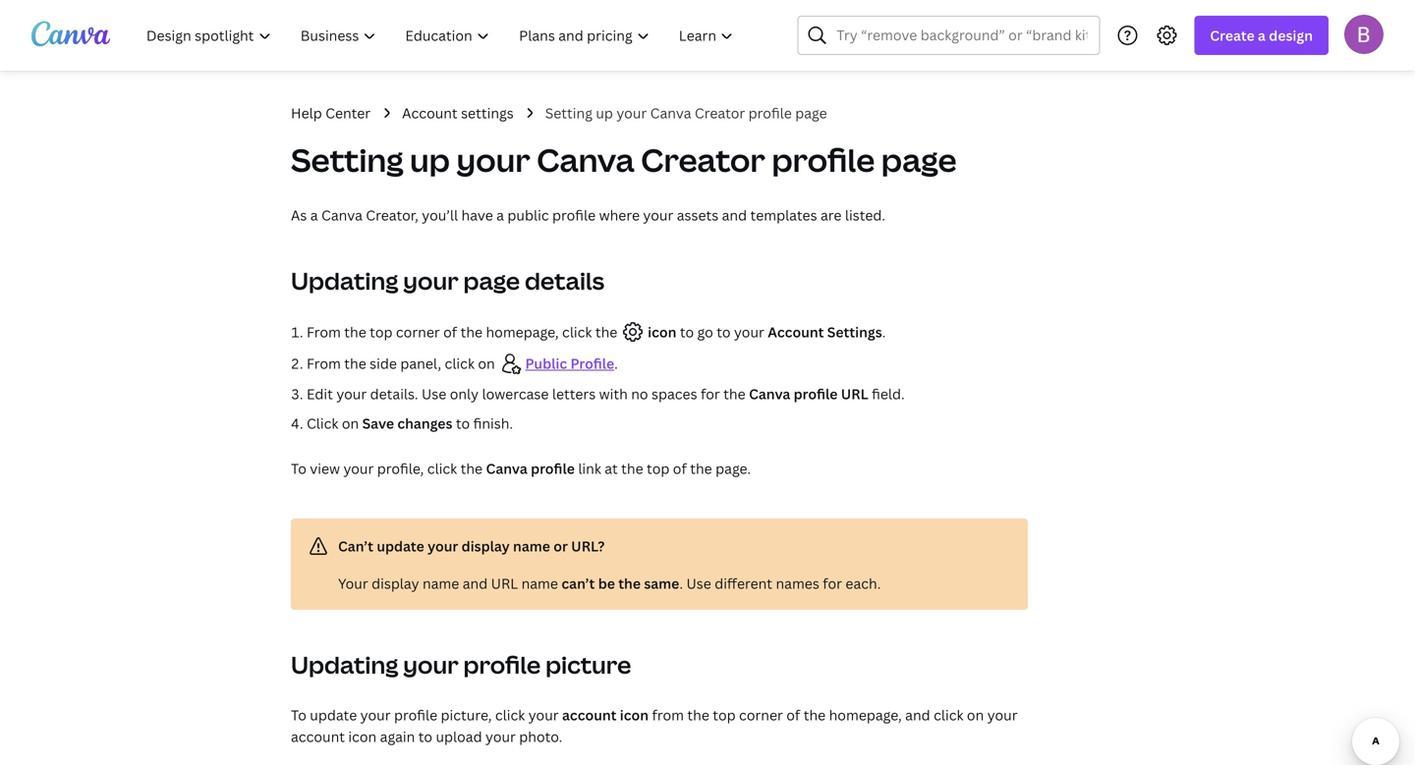 Task type: locate. For each thing, give the bounding box(es) containing it.
public
[[508, 206, 549, 225]]

1 to from the top
[[291, 460, 307, 478]]

2 updating from the top
[[291, 649, 399, 681]]

0 vertical spatial account
[[402, 104, 458, 122]]

1 updating from the top
[[291, 265, 399, 297]]

1 vertical spatial display
[[372, 575, 419, 593]]

0 horizontal spatial account
[[402, 104, 458, 122]]

2 vertical spatial and
[[906, 706, 931, 725]]

1 horizontal spatial update
[[377, 537, 425, 556]]

0 vertical spatial of
[[444, 323, 457, 342]]

name
[[513, 537, 551, 556], [423, 575, 459, 593], [522, 575, 558, 593]]

0 vertical spatial url
[[841, 385, 869, 404]]

1 horizontal spatial use
[[687, 575, 712, 593]]

setting down center at left top
[[291, 139, 404, 181]]

changes
[[398, 414, 453, 433]]

url left field.
[[841, 385, 869, 404]]

a right as
[[311, 206, 318, 225]]

2 horizontal spatial .
[[883, 323, 886, 342]]

up
[[596, 104, 613, 122], [410, 139, 450, 181]]

upload
[[436, 728, 482, 747]]

account left again
[[291, 728, 345, 747]]

use left "only"
[[422, 385, 447, 404]]

1 horizontal spatial for
[[823, 575, 843, 593]]

account down picture
[[562, 706, 617, 725]]

0 vertical spatial account
[[562, 706, 617, 725]]

2 to from the top
[[291, 706, 307, 725]]

0 horizontal spatial and
[[463, 575, 488, 593]]

of
[[444, 323, 457, 342], [673, 460, 687, 478], [787, 706, 801, 725]]

assets
[[677, 206, 719, 225]]

corner right from in the bottom left of the page
[[739, 706, 784, 725]]

1 vertical spatial top
[[647, 460, 670, 478]]

create
[[1211, 26, 1255, 45]]

1 horizontal spatial account
[[562, 706, 617, 725]]

top up side
[[370, 323, 393, 342]]

to
[[291, 460, 307, 478], [291, 706, 307, 725]]

0 vertical spatial creator
[[695, 104, 746, 122]]

from
[[307, 323, 341, 342], [307, 354, 341, 373]]

homepage, for click
[[486, 323, 559, 342]]

2 from from the top
[[307, 354, 341, 373]]

a inside dropdown button
[[1259, 26, 1266, 45]]

a for design
[[1259, 26, 1266, 45]]

0 horizontal spatial .
[[615, 354, 618, 373]]

corner
[[396, 323, 440, 342], [739, 706, 784, 725]]

corner up panel,
[[396, 323, 440, 342]]

0 vertical spatial page
[[796, 104, 828, 122]]

. up field.
[[883, 323, 886, 342]]

1 horizontal spatial account
[[768, 323, 824, 342]]

0 horizontal spatial up
[[410, 139, 450, 181]]

top right from in the bottom left of the page
[[713, 706, 736, 725]]

0 horizontal spatial setting
[[291, 139, 404, 181]]

top inside from the top corner of the homepage, and click on your account icon again to upload your photo.
[[713, 706, 736, 725]]

0 horizontal spatial top
[[370, 323, 393, 342]]

. up with
[[615, 354, 618, 373]]

1 horizontal spatial page
[[796, 104, 828, 122]]

2 horizontal spatial and
[[906, 706, 931, 725]]

a right have
[[497, 206, 504, 225]]

from the top corner of the homepage, click the
[[307, 323, 621, 342]]

setting up your canva creator profile page link
[[545, 102, 828, 124]]

as a canva creator, you'll have a public profile where your assets and templates are listed.
[[291, 206, 886, 225]]

account left settings
[[768, 323, 824, 342]]

to go to your account settings .
[[677, 323, 886, 342]]

of inside from the top corner of the homepage, and click on your account icon again to upload your photo.
[[787, 706, 801, 725]]

view
[[310, 460, 340, 478]]

0 vertical spatial corner
[[396, 323, 440, 342]]

1 vertical spatial updating
[[291, 649, 399, 681]]

0 vertical spatial updating
[[291, 265, 399, 297]]

icon left the go
[[645, 323, 677, 342]]

2 vertical spatial top
[[713, 706, 736, 725]]

profile
[[571, 354, 615, 373]]

corner inside from the top corner of the homepage, and click on your account icon again to upload your photo.
[[739, 706, 784, 725]]

0 horizontal spatial use
[[422, 385, 447, 404]]

0 vertical spatial top
[[370, 323, 393, 342]]

for right spaces
[[701, 385, 720, 404]]

1 horizontal spatial and
[[722, 206, 747, 225]]

1 vertical spatial use
[[687, 575, 712, 593]]

1 horizontal spatial .
[[680, 575, 683, 593]]

setting up your canva creator profile page
[[545, 104, 828, 122], [291, 139, 957, 181]]

1 horizontal spatial corner
[[739, 706, 784, 725]]

1 vertical spatial to
[[291, 706, 307, 725]]

icon inside from the top corner of the homepage, and click on your account icon again to upload your photo.
[[348, 728, 377, 747]]

use right same
[[687, 575, 712, 593]]

and inside from the top corner of the homepage, and click on your account icon again to upload your photo.
[[906, 706, 931, 725]]

1 horizontal spatial a
[[497, 206, 504, 225]]

to inside from the top corner of the homepage, and click on your account icon again to upload your photo.
[[419, 728, 433, 747]]

1 horizontal spatial on
[[478, 354, 495, 373]]

updating down as
[[291, 265, 399, 297]]

center
[[326, 104, 371, 122]]

top right at
[[647, 460, 670, 478]]

top for from
[[370, 323, 393, 342]]

2 vertical spatial on
[[967, 706, 985, 725]]

2 horizontal spatial a
[[1259, 26, 1266, 45]]

0 horizontal spatial homepage,
[[486, 323, 559, 342]]

of for from
[[787, 706, 801, 725]]

to right again
[[419, 728, 433, 747]]

icon left from in the bottom left of the page
[[620, 706, 649, 725]]

account settings link
[[402, 102, 514, 124]]

homepage, inside from the top corner of the homepage, and click on your account icon again to upload your photo.
[[830, 706, 902, 725]]

0 vertical spatial display
[[462, 537, 510, 556]]

0 horizontal spatial of
[[444, 323, 457, 342]]

to
[[680, 323, 694, 342], [717, 323, 731, 342], [456, 414, 470, 433], [419, 728, 433, 747]]

design
[[1270, 26, 1314, 45]]

use
[[422, 385, 447, 404], [687, 575, 712, 593]]

0 vertical spatial up
[[596, 104, 613, 122]]

a
[[1259, 26, 1266, 45], [311, 206, 318, 225], [497, 206, 504, 225]]

your display name and url name can't be the same . use different names for each.
[[338, 575, 881, 593]]

for left each. at the right of the page
[[823, 575, 843, 593]]

name left 'or'
[[513, 537, 551, 556]]

1 vertical spatial account
[[291, 728, 345, 747]]

url
[[841, 385, 869, 404], [491, 575, 518, 593]]

2 horizontal spatial on
[[967, 706, 985, 725]]

1 vertical spatial .
[[615, 354, 618, 373]]

1 horizontal spatial of
[[673, 460, 687, 478]]

your
[[617, 104, 647, 122], [457, 139, 531, 181], [643, 206, 674, 225], [403, 265, 459, 297], [734, 323, 765, 342], [337, 385, 367, 404], [344, 460, 374, 478], [428, 537, 459, 556], [403, 649, 459, 681], [361, 706, 391, 725], [529, 706, 559, 725], [988, 706, 1018, 725], [486, 728, 516, 747]]

name down can't update your display name or url?
[[423, 575, 459, 593]]

a left design
[[1259, 26, 1266, 45]]

on
[[478, 354, 495, 373], [342, 414, 359, 433], [967, 706, 985, 725]]

canva
[[651, 104, 692, 122], [537, 139, 635, 181], [322, 206, 363, 225], [749, 385, 791, 404], [486, 460, 528, 478]]

Try "remove background" or "brand kit" search field
[[837, 17, 1088, 54]]

0 vertical spatial use
[[422, 385, 447, 404]]

creator
[[695, 104, 746, 122], [641, 139, 766, 181]]

0 vertical spatial homepage,
[[486, 323, 559, 342]]

display
[[462, 537, 510, 556], [372, 575, 419, 593]]

only
[[450, 385, 479, 404]]

icon left again
[[348, 728, 377, 747]]

2 vertical spatial of
[[787, 706, 801, 725]]

1 vertical spatial page
[[882, 139, 957, 181]]

2 horizontal spatial of
[[787, 706, 801, 725]]

0 horizontal spatial corner
[[396, 323, 440, 342]]

updating your page details
[[291, 265, 605, 297]]

settings
[[461, 104, 514, 122]]

updating down your
[[291, 649, 399, 681]]

0 horizontal spatial on
[[342, 414, 359, 433]]

click on save changes to finish.
[[307, 414, 513, 433]]

go
[[698, 323, 714, 342]]

1 horizontal spatial homepage,
[[830, 706, 902, 725]]

1 horizontal spatial setting
[[545, 104, 593, 122]]

from for from the top corner of the homepage, click the
[[307, 323, 341, 342]]

top
[[370, 323, 393, 342], [647, 460, 670, 478], [713, 706, 736, 725]]

name left can't at left
[[522, 575, 558, 593]]

account
[[562, 706, 617, 725], [291, 728, 345, 747]]

0 horizontal spatial display
[[372, 575, 419, 593]]

0 horizontal spatial url
[[491, 575, 518, 593]]

0 vertical spatial on
[[478, 354, 495, 373]]

0 horizontal spatial page
[[464, 265, 520, 297]]

account left "settings"
[[402, 104, 458, 122]]

url down can't update your display name or url?
[[491, 575, 518, 593]]

0 horizontal spatial update
[[310, 706, 357, 725]]

updating for updating your page details
[[291, 265, 399, 297]]

updating
[[291, 265, 399, 297], [291, 649, 399, 681]]

1 vertical spatial creator
[[641, 139, 766, 181]]

public profile
[[526, 354, 615, 373]]

1 vertical spatial for
[[823, 575, 843, 593]]

spaces
[[652, 385, 698, 404]]

details.
[[370, 385, 418, 404]]

2 horizontal spatial top
[[713, 706, 736, 725]]

1 horizontal spatial top
[[647, 460, 670, 478]]

display right your
[[372, 575, 419, 593]]

for
[[701, 385, 720, 404], [823, 575, 843, 593]]

page
[[796, 104, 828, 122], [882, 139, 957, 181], [464, 265, 520, 297]]

account
[[402, 104, 458, 122], [768, 323, 824, 342]]

display left 'or'
[[462, 537, 510, 556]]

0 vertical spatial .
[[883, 323, 886, 342]]

can't
[[562, 575, 595, 593]]

same
[[644, 575, 680, 593]]

0 horizontal spatial account
[[291, 728, 345, 747]]

corner for from
[[396, 323, 440, 342]]

click
[[562, 323, 592, 342], [445, 354, 475, 373], [428, 460, 457, 478], [495, 706, 525, 725], [934, 706, 964, 725]]

.
[[883, 323, 886, 342], [615, 354, 618, 373], [680, 575, 683, 593]]

to view your profile, click the canva profile link at the top of the page.
[[291, 460, 751, 478]]

0 horizontal spatial for
[[701, 385, 720, 404]]

1 vertical spatial from
[[307, 354, 341, 373]]

from the side panel, click on
[[307, 354, 499, 373]]

1 vertical spatial update
[[310, 706, 357, 725]]

0 vertical spatial update
[[377, 537, 425, 556]]

setting
[[545, 104, 593, 122], [291, 139, 404, 181]]

update
[[377, 537, 425, 556], [310, 706, 357, 725]]

you'll
[[422, 206, 458, 225]]

1 vertical spatial and
[[463, 575, 488, 593]]

create a design button
[[1195, 16, 1329, 55]]

to right the go
[[717, 323, 731, 342]]

1 from from the top
[[307, 323, 341, 342]]

bob builder image
[[1345, 15, 1384, 54]]

field.
[[872, 385, 905, 404]]

picture
[[546, 649, 632, 681]]

0 horizontal spatial a
[[311, 206, 318, 225]]

1 vertical spatial homepage,
[[830, 706, 902, 725]]

homepage,
[[486, 323, 559, 342], [830, 706, 902, 725]]

1 vertical spatial corner
[[739, 706, 784, 725]]

2 vertical spatial icon
[[348, 728, 377, 747]]

setting right "settings"
[[545, 104, 593, 122]]

0 vertical spatial from
[[307, 323, 341, 342]]

icon
[[645, 323, 677, 342], [620, 706, 649, 725], [348, 728, 377, 747]]

1 vertical spatial of
[[673, 460, 687, 478]]

. left different on the right
[[680, 575, 683, 593]]

1 horizontal spatial display
[[462, 537, 510, 556]]

update for to
[[310, 706, 357, 725]]

profile
[[749, 104, 792, 122], [772, 139, 875, 181], [553, 206, 596, 225], [794, 385, 838, 404], [531, 460, 575, 478], [464, 649, 541, 681], [394, 706, 438, 725]]

1 vertical spatial setting
[[291, 139, 404, 181]]

0 vertical spatial to
[[291, 460, 307, 478]]

creator,
[[366, 206, 419, 225]]

help center link
[[291, 102, 371, 124]]

0 vertical spatial for
[[701, 385, 720, 404]]



Task type: vqa. For each thing, say whether or not it's contained in the screenshot.
THE 'CANVA' in the Canva for Students Create amazing designs in minutes for all your creative projects and studying needs.
no



Task type: describe. For each thing, give the bounding box(es) containing it.
templates
[[751, 206, 818, 225]]

help
[[291, 104, 322, 122]]

your
[[338, 575, 368, 593]]

a for canva
[[311, 206, 318, 225]]

lowercase
[[482, 385, 549, 404]]

0 vertical spatial setting up your canva creator profile page
[[545, 104, 828, 122]]

updating your profile picture
[[291, 649, 632, 681]]

from
[[652, 706, 684, 725]]

corner for from
[[739, 706, 784, 725]]

1 horizontal spatial up
[[596, 104, 613, 122]]

click inside from the top corner of the homepage, and click on your account icon again to upload your photo.
[[934, 706, 964, 725]]

letters
[[552, 385, 596, 404]]

to down "only"
[[456, 414, 470, 433]]

be
[[599, 575, 615, 593]]

page.
[[716, 460, 751, 478]]

2 vertical spatial page
[[464, 265, 520, 297]]

are
[[821, 206, 842, 225]]

from for from the side panel, click on
[[307, 354, 341, 373]]

different
[[715, 575, 773, 593]]

again
[[380, 728, 415, 747]]

account inside account settings link
[[402, 104, 458, 122]]

finish.
[[474, 414, 513, 433]]

settings
[[828, 323, 883, 342]]

as
[[291, 206, 307, 225]]

where
[[599, 206, 640, 225]]

2 vertical spatial .
[[680, 575, 683, 593]]

url?
[[571, 537, 605, 556]]

homepage, for and
[[830, 706, 902, 725]]

profile,
[[377, 460, 424, 478]]

link
[[578, 460, 602, 478]]

side
[[370, 354, 397, 373]]

to for to view your profile, click the
[[291, 460, 307, 478]]

on inside from the top corner of the homepage, and click on your account icon again to upload your photo.
[[967, 706, 985, 725]]

to for to update your profile picture, click your
[[291, 706, 307, 725]]

top level navigation element
[[134, 16, 751, 55]]

at
[[605, 460, 618, 478]]

can't update your display name or url?
[[338, 537, 605, 556]]

account settings
[[402, 104, 514, 122]]

each.
[[846, 575, 881, 593]]

no
[[631, 385, 649, 404]]

listed.
[[845, 206, 886, 225]]

names
[[776, 575, 820, 593]]

1 vertical spatial setting up your canva creator profile page
[[291, 139, 957, 181]]

2 horizontal spatial page
[[882, 139, 957, 181]]

0 vertical spatial icon
[[645, 323, 677, 342]]

public
[[526, 354, 567, 373]]

account inside from the top corner of the homepage, and click on your account icon again to upload your photo.
[[291, 728, 345, 747]]

picture,
[[441, 706, 492, 725]]

create a design
[[1211, 26, 1314, 45]]

0 vertical spatial and
[[722, 206, 747, 225]]

1 vertical spatial up
[[410, 139, 450, 181]]

1 vertical spatial on
[[342, 414, 359, 433]]

with
[[599, 385, 628, 404]]

edit your details. use only lowercase letters with no spaces for the canva profile url field.
[[307, 385, 905, 404]]

public profile link
[[526, 354, 615, 373]]

panel,
[[401, 354, 442, 373]]

help center
[[291, 104, 371, 122]]

1 vertical spatial account
[[768, 323, 824, 342]]

1 horizontal spatial url
[[841, 385, 869, 404]]

1 vertical spatial icon
[[620, 706, 649, 725]]

save
[[362, 414, 394, 433]]

1 vertical spatial url
[[491, 575, 518, 593]]

to left the go
[[680, 323, 694, 342]]

click
[[307, 414, 339, 433]]

have
[[462, 206, 493, 225]]

to update your profile picture, click your account icon
[[291, 706, 649, 725]]

details
[[525, 265, 605, 297]]

0 vertical spatial setting
[[545, 104, 593, 122]]

top for from
[[713, 706, 736, 725]]

photo.
[[519, 728, 563, 747]]

or
[[554, 537, 568, 556]]

from the top corner of the homepage, and click on your account icon again to upload your photo.
[[291, 706, 1018, 747]]

can't
[[338, 537, 374, 556]]

updating for updating your profile picture
[[291, 649, 399, 681]]

page inside setting up your canva creator profile page link
[[796, 104, 828, 122]]

update for can't
[[377, 537, 425, 556]]

edit
[[307, 385, 333, 404]]

of for from
[[444, 323, 457, 342]]



